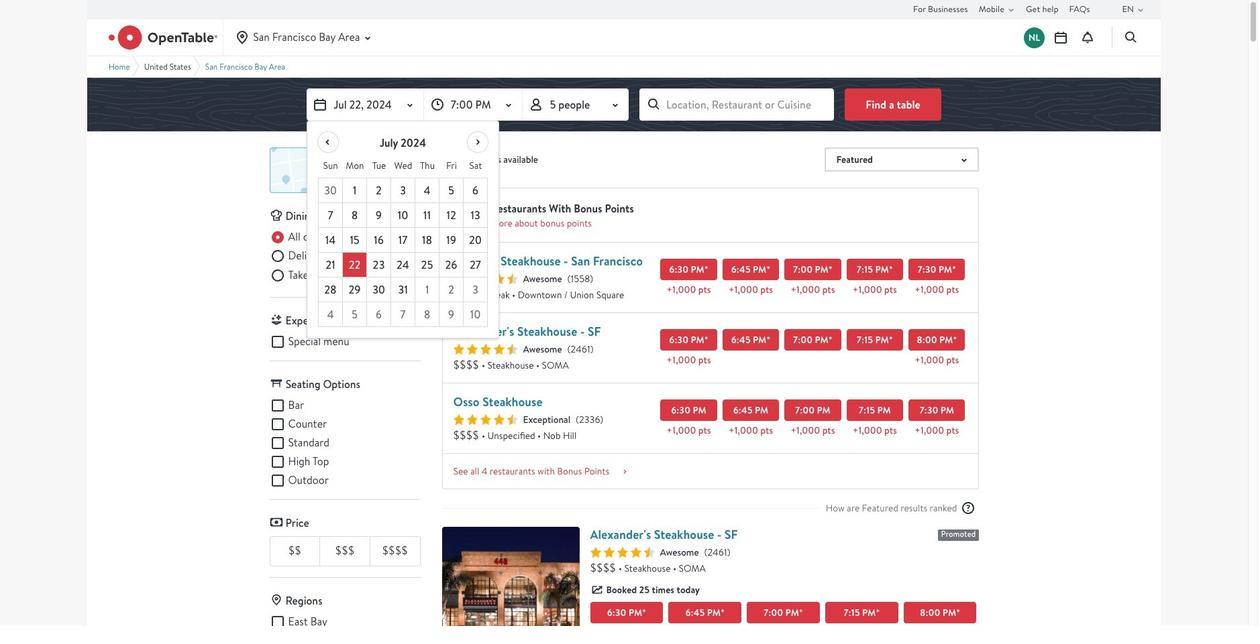 Task type: locate. For each thing, give the bounding box(es) containing it.
saturday element
[[464, 154, 488, 178]]

2 group from the top
[[269, 398, 420, 489]]

0 vertical spatial group
[[269, 229, 420, 287]]

sunday element
[[318, 154, 343, 178]]

0 vertical spatial 4.5 stars image
[[453, 274, 518, 284]]

1 vertical spatial 4.5 stars image
[[453, 344, 518, 355]]

4.6 stars image
[[453, 415, 518, 425]]

1 vertical spatial group
[[269, 398, 420, 489]]

None radio
[[269, 229, 368, 246], [269, 249, 349, 265], [269, 268, 347, 284], [269, 229, 368, 246], [269, 249, 349, 265], [269, 268, 347, 284]]

tuesday element
[[367, 154, 391, 178]]

1 group from the top
[[269, 229, 420, 287]]

friday element
[[439, 154, 464, 178]]

group
[[269, 229, 420, 287], [269, 398, 420, 489]]

None field
[[639, 89, 834, 121]]

4.5 stars image
[[453, 274, 518, 284], [453, 344, 518, 355], [590, 548, 655, 558]]

grid
[[318, 154, 488, 327]]

wednesday element
[[391, 154, 415, 178]]



Task type: vqa. For each thing, say whether or not it's contained in the screenshot.
location detection icon
no



Task type: describe. For each thing, give the bounding box(es) containing it.
2 vertical spatial 4.5 stars image
[[590, 548, 655, 558]]

bonus point image
[[453, 199, 485, 231]]

a photo of alexander's steakhouse - sf restaurant image
[[442, 527, 579, 627]]

monday element
[[343, 154, 367, 178]]

thursday element
[[415, 154, 439, 178]]

Please input a Location, Restaurant or Cuisine field
[[639, 89, 834, 121]]

opentable logo image
[[109, 25, 218, 50]]



